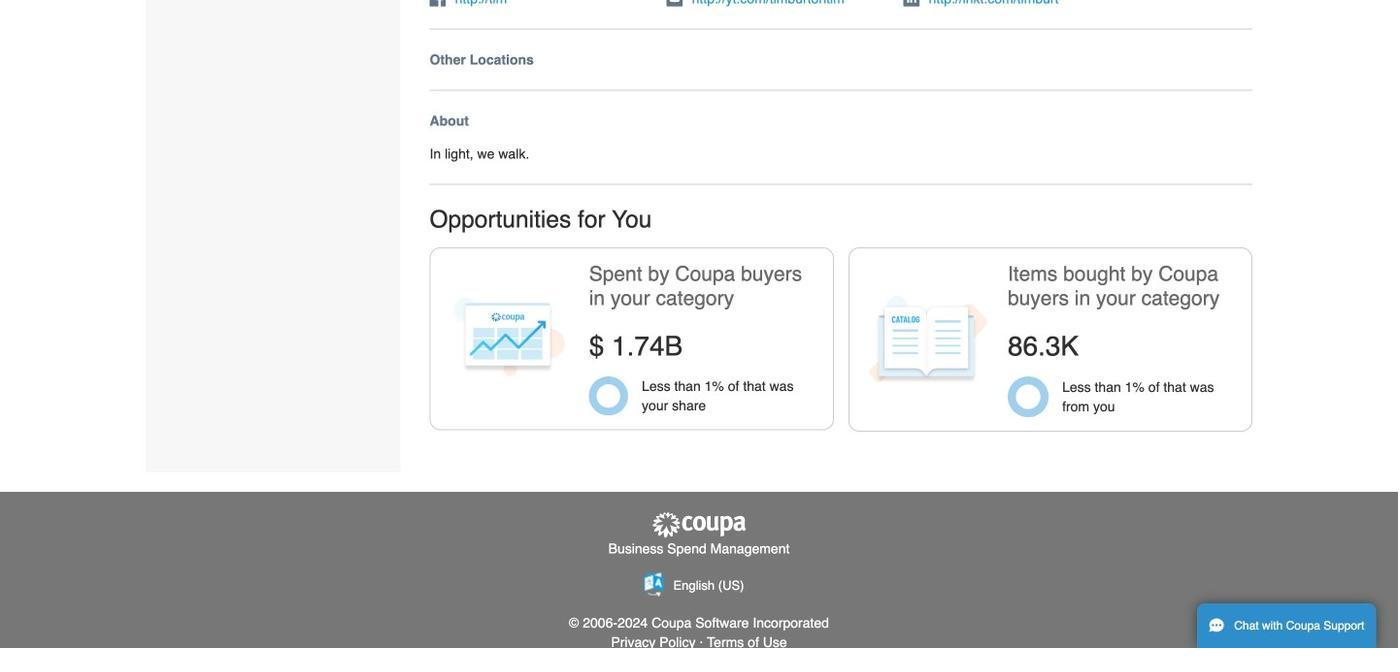 Task type: vqa. For each thing, say whether or not it's contained in the screenshot.
Coupa Supplier Portal image
yes



Task type: locate. For each thing, give the bounding box(es) containing it.
coupa supplier portal image
[[651, 512, 748, 540]]



